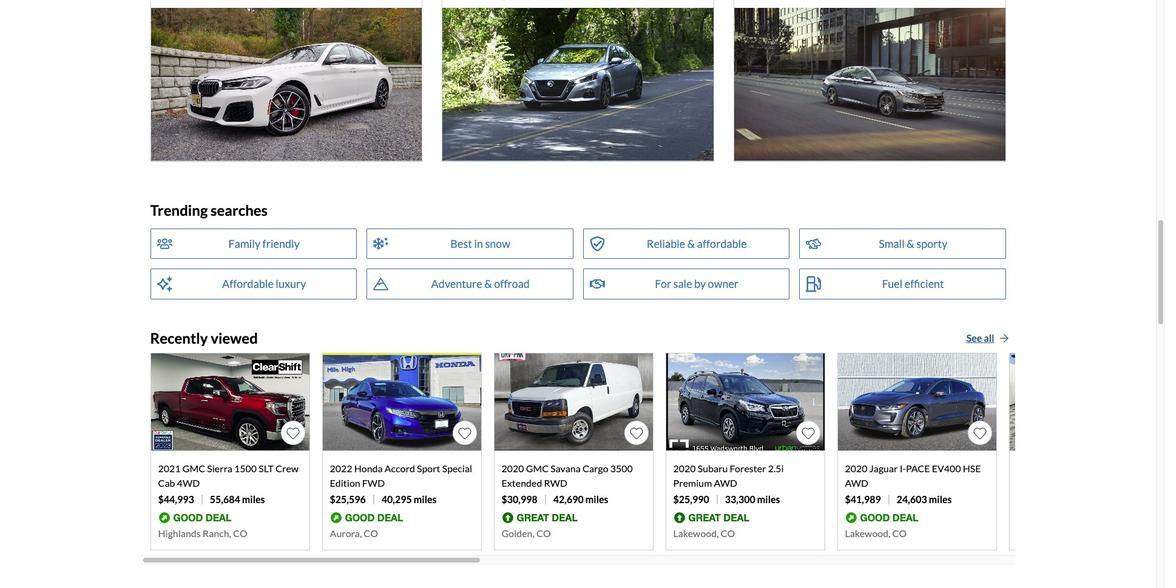 Task type: describe. For each thing, give the bounding box(es) containing it.
deal for 24,603
[[893, 513, 919, 524]]

affordable
[[222, 278, 274, 291]]

adventure & offroad
[[431, 278, 530, 291]]

$44,993
[[158, 494, 194, 506]]

nissan altima image
[[443, 8, 714, 161]]

1 co from the left
[[233, 528, 247, 539]]

reliable
[[647, 238, 685, 251]]

40,295 miles
[[382, 494, 437, 506]]

miles for 42,690 miles
[[586, 494, 609, 506]]

fuel efficient link
[[799, 269, 1006, 300]]

miles for 33,300 miles
[[757, 494, 780, 506]]

3500
[[610, 463, 633, 475]]

reliable & affordable image
[[590, 236, 605, 253]]

accord
[[385, 463, 415, 475]]

lakewood, co for good
[[845, 528, 907, 539]]

family friendly
[[229, 238, 300, 251]]

2020 gmc savana cargo 3500 extended rwd image
[[494, 354, 653, 451]]

24,603 miles
[[897, 494, 952, 506]]

ranch,
[[203, 528, 231, 539]]

by
[[694, 278, 706, 291]]

cab
[[158, 478, 175, 489]]

best in snow link
[[367, 229, 573, 259]]

i-
[[900, 463, 906, 475]]

24,603
[[897, 494, 927, 506]]

subaru
[[698, 463, 728, 475]]

jaguar
[[870, 463, 898, 475]]

co for $41,989
[[893, 528, 907, 539]]

adventure & offroad link
[[367, 269, 573, 300]]

2022 honda accord sport special edition fwd image
[[323, 354, 481, 451]]

42,690 miles
[[553, 494, 609, 506]]

best in snow
[[451, 238, 511, 251]]

best
[[451, 238, 472, 251]]

$41,989
[[845, 494, 881, 506]]

sierra
[[207, 463, 232, 475]]

highlands ranch, co
[[158, 528, 247, 539]]

golden, co
[[502, 528, 551, 539]]

family friendly image
[[157, 236, 172, 253]]

deal for 40,295
[[377, 513, 403, 524]]

$30,998
[[502, 494, 538, 506]]

in
[[474, 238, 483, 251]]

see all
[[967, 333, 995, 344]]

affordable luxury link
[[150, 269, 357, 300]]

for sale by owner link
[[583, 269, 790, 300]]

trending
[[150, 201, 208, 219]]

55,684
[[210, 494, 240, 506]]

cargo
[[583, 463, 609, 475]]

great deal for golden,
[[517, 513, 578, 524]]

ev400
[[932, 463, 961, 475]]

slt
[[259, 463, 274, 475]]

efficient
[[905, 278, 944, 291]]

owner
[[708, 278, 739, 291]]

2020 gmc savana cargo 3500 extended rwd
[[502, 463, 633, 489]]

deal for 42,690
[[552, 513, 578, 524]]

4wd
[[177, 478, 200, 489]]

hse
[[963, 463, 981, 475]]

offroad
[[494, 278, 530, 291]]

2020 jaguar i-pace ev400 hse awd
[[845, 463, 981, 489]]

2020 for 2020 subaru forester 2.5i premium awd
[[673, 463, 696, 475]]

snow
[[485, 238, 511, 251]]

gmc for 2020
[[526, 463, 549, 475]]

55,684 miles
[[210, 494, 265, 506]]

$25,596
[[330, 494, 366, 506]]

small
[[879, 238, 905, 251]]

2022
[[330, 463, 352, 475]]

adventure
[[431, 278, 482, 291]]

good for $41,989
[[860, 513, 890, 524]]

searches
[[211, 201, 268, 219]]

2021
[[158, 463, 181, 475]]

viewed
[[211, 329, 258, 347]]

deal for 55,684
[[206, 513, 232, 524]]

for
[[655, 278, 671, 291]]

for sale by owner image
[[590, 276, 605, 293]]

2022 honda accord sport special edition fwd
[[330, 463, 472, 489]]

recently viewed
[[150, 329, 258, 347]]

family friendly link
[[150, 229, 357, 259]]

family
[[229, 238, 260, 251]]

see all link
[[967, 330, 1009, 347]]

see
[[967, 333, 982, 344]]

40,295
[[382, 494, 412, 506]]

aurora,
[[330, 528, 362, 539]]

33,300
[[725, 494, 756, 506]]

savana
[[551, 463, 581, 475]]

friendly
[[263, 238, 300, 251]]

honda accord image
[[734, 8, 1006, 161]]

2.5i
[[768, 463, 784, 475]]

fuel efficient
[[882, 278, 944, 291]]

bmw 5 series image
[[151, 8, 422, 161]]

2020 for 2020 gmc savana cargo 3500 extended rwd
[[502, 463, 524, 475]]

premium
[[673, 478, 712, 489]]

reliable & affordable link
[[583, 229, 790, 259]]



Task type: locate. For each thing, give the bounding box(es) containing it.
1 lakewood, co from the left
[[673, 528, 735, 539]]

1 horizontal spatial great deal
[[689, 513, 750, 524]]

4 miles from the left
[[757, 494, 780, 506]]

lakewood, co down $41,989
[[845, 528, 907, 539]]

sale
[[674, 278, 692, 291]]

0 horizontal spatial lakewood, co
[[673, 528, 735, 539]]

1 deal from the left
[[206, 513, 232, 524]]

1 good from the left
[[173, 513, 203, 524]]

2 good deal from the left
[[345, 513, 403, 524]]

good for $25,596
[[345, 513, 375, 524]]

3 co from the left
[[537, 528, 551, 539]]

1 horizontal spatial &
[[688, 238, 695, 251]]

good for $44,993
[[173, 513, 203, 524]]

1 horizontal spatial great
[[689, 513, 721, 524]]

co for $30,998
[[537, 528, 551, 539]]

1500
[[234, 463, 257, 475]]

highlands
[[158, 528, 201, 539]]

lakewood, co down $25,990
[[673, 528, 735, 539]]

good deal for lakewood,
[[860, 513, 919, 524]]

deal down 40,295
[[377, 513, 403, 524]]

2020 inside 2020 subaru forester 2.5i premium awd
[[673, 463, 696, 475]]

3 good deal from the left
[[860, 513, 919, 524]]

co down 24,603
[[893, 528, 907, 539]]

lakewood, for good
[[845, 528, 891, 539]]

great down $25,990
[[689, 513, 721, 524]]

2 deal from the left
[[377, 513, 403, 524]]

2 great deal from the left
[[689, 513, 750, 524]]

$25,990
[[673, 494, 709, 506]]

sport
[[417, 463, 440, 475]]

1 lakewood, from the left
[[673, 528, 719, 539]]

small & sporty
[[879, 238, 948, 251]]

2 horizontal spatial good deal
[[860, 513, 919, 524]]

co down 33,300
[[721, 528, 735, 539]]

recently
[[150, 329, 208, 347]]

good up the aurora, co
[[345, 513, 375, 524]]

lakewood, down $41,989
[[845, 528, 891, 539]]

1 great deal from the left
[[517, 513, 578, 524]]

1 horizontal spatial good deal
[[345, 513, 403, 524]]

lakewood, down $25,990
[[673, 528, 719, 539]]

miles right 42,690
[[586, 494, 609, 506]]

awd up $41,989
[[845, 478, 869, 489]]

special
[[442, 463, 472, 475]]

great deal down 33,300
[[689, 513, 750, 524]]

0 horizontal spatial awd
[[714, 478, 738, 489]]

& right reliable
[[688, 238, 695, 251]]

awd inside 2020 jaguar i-pace ev400 hse awd
[[845, 478, 869, 489]]

gmc up extended
[[526, 463, 549, 475]]

2020 up premium
[[673, 463, 696, 475]]

2020 left jaguar
[[845, 463, 868, 475]]

adventure & offroad image
[[373, 276, 388, 293]]

co
[[233, 528, 247, 539], [364, 528, 378, 539], [537, 528, 551, 539], [721, 528, 735, 539], [893, 528, 907, 539]]

great
[[517, 513, 549, 524], [689, 513, 721, 524]]

honda
[[354, 463, 383, 475]]

4 deal from the left
[[724, 513, 750, 524]]

2 good from the left
[[345, 513, 375, 524]]

2021 gmc sierra 1500 slt crew cab 4wd image
[[151, 354, 309, 451]]

small & sporty image
[[806, 236, 821, 253]]

2 horizontal spatial 2020
[[845, 463, 868, 475]]

42,690
[[553, 494, 584, 506]]

lakewood,
[[673, 528, 719, 539], [845, 528, 891, 539]]

good deal
[[173, 513, 232, 524], [345, 513, 403, 524], [860, 513, 919, 524]]

deal for 33,300
[[724, 513, 750, 524]]

fuel efficient image
[[806, 276, 821, 293]]

2 gmc from the left
[[526, 463, 549, 475]]

33,300 miles
[[725, 494, 780, 506]]

fuel
[[882, 278, 903, 291]]

1 horizontal spatial good
[[345, 513, 375, 524]]

3 deal from the left
[[552, 513, 578, 524]]

extended
[[502, 478, 542, 489]]

good
[[173, 513, 203, 524], [345, 513, 375, 524], [860, 513, 890, 524]]

2 lakewood, co from the left
[[845, 528, 907, 539]]

0 horizontal spatial great deal
[[517, 513, 578, 524]]

5 deal from the left
[[893, 513, 919, 524]]

great up golden, co
[[517, 513, 549, 524]]

5 miles from the left
[[929, 494, 952, 506]]

2020 jaguar i-pace ev400 hse awd image
[[838, 354, 996, 451]]

0 horizontal spatial good deal
[[173, 513, 232, 524]]

best in snow image
[[373, 236, 388, 253]]

gmc inside 2021 gmc sierra 1500 slt crew cab 4wd
[[183, 463, 205, 475]]

luxury
[[276, 278, 306, 291]]

3 2020 from the left
[[845, 463, 868, 475]]

0 horizontal spatial &
[[484, 278, 492, 291]]

aurora, co
[[330, 528, 378, 539]]

2 great from the left
[[689, 513, 721, 524]]

1 horizontal spatial lakewood,
[[845, 528, 891, 539]]

0 horizontal spatial lakewood,
[[673, 528, 719, 539]]

2 awd from the left
[[845, 478, 869, 489]]

gmc for 2021
[[183, 463, 205, 475]]

3 good from the left
[[860, 513, 890, 524]]

fwd
[[362, 478, 385, 489]]

great deal for lakewood,
[[689, 513, 750, 524]]

lakewood, for great
[[673, 528, 719, 539]]

good deal for aurora,
[[345, 513, 403, 524]]

affordable luxury image
[[157, 276, 172, 293]]

2020 for 2020 jaguar i-pace ev400 hse awd
[[845, 463, 868, 475]]

edition
[[330, 478, 360, 489]]

& for sporty
[[907, 238, 915, 251]]

miles for 40,295 miles
[[414, 494, 437, 506]]

golden,
[[502, 528, 535, 539]]

2 2020 from the left
[[673, 463, 696, 475]]

2020 subaru forester 2.5i premium awd image
[[666, 354, 825, 451]]

deal down 33,300
[[724, 513, 750, 524]]

crew
[[276, 463, 299, 475]]

great for $30,998
[[517, 513, 549, 524]]

affordable luxury
[[222, 278, 306, 291]]

affordable
[[697, 238, 747, 251]]

0 horizontal spatial gmc
[[183, 463, 205, 475]]

good deal for highlands
[[173, 513, 232, 524]]

3 miles from the left
[[586, 494, 609, 506]]

sporty
[[917, 238, 948, 251]]

2020 inside 2020 jaguar i-pace ev400 hse awd
[[845, 463, 868, 475]]

2021 ford bronco badlands advanced 2-door 4wd image
[[1010, 354, 1165, 451]]

good deal up 'highlands ranch, co'
[[173, 513, 232, 524]]

lakewood, co for great
[[673, 528, 735, 539]]

good up 'highlands' at the bottom
[[173, 513, 203, 524]]

co for $25,990
[[721, 528, 735, 539]]

&
[[688, 238, 695, 251], [907, 238, 915, 251], [484, 278, 492, 291]]

small & sporty link
[[799, 229, 1006, 259]]

1 awd from the left
[[714, 478, 738, 489]]

pace
[[906, 463, 930, 475]]

deal up ranch,
[[206, 513, 232, 524]]

2020 up extended
[[502, 463, 524, 475]]

5 co from the left
[[893, 528, 907, 539]]

gmc up 4wd
[[183, 463, 205, 475]]

& left offroad
[[484, 278, 492, 291]]

miles right 55,684
[[242, 494, 265, 506]]

& for affordable
[[688, 238, 695, 251]]

great for $25,990
[[689, 513, 721, 524]]

for sale by owner
[[655, 278, 739, 291]]

2 lakewood, from the left
[[845, 528, 891, 539]]

gmc inside 2020 gmc savana cargo 3500 extended rwd
[[526, 463, 549, 475]]

2020 inside 2020 gmc savana cargo 3500 extended rwd
[[502, 463, 524, 475]]

1 good deal from the left
[[173, 513, 232, 524]]

2020 subaru forester 2.5i premium awd
[[673, 463, 784, 489]]

1 horizontal spatial 2020
[[673, 463, 696, 475]]

awd down subaru
[[714, 478, 738, 489]]

1 horizontal spatial lakewood, co
[[845, 528, 907, 539]]

miles for 55,684 miles
[[242, 494, 265, 506]]

2 horizontal spatial good
[[860, 513, 890, 524]]

0 horizontal spatial 2020
[[502, 463, 524, 475]]

co right ranch,
[[233, 528, 247, 539]]

miles for 24,603 miles
[[929, 494, 952, 506]]

& right small on the right of page
[[907, 238, 915, 251]]

awd
[[714, 478, 738, 489], [845, 478, 869, 489]]

good deal up the aurora, co
[[345, 513, 403, 524]]

2 horizontal spatial &
[[907, 238, 915, 251]]

1 gmc from the left
[[183, 463, 205, 475]]

co right aurora,
[[364, 528, 378, 539]]

2 miles from the left
[[414, 494, 437, 506]]

forester
[[730, 463, 766, 475]]

good deal down 24,603
[[860, 513, 919, 524]]

0 horizontal spatial good
[[173, 513, 203, 524]]

lakewood, co
[[673, 528, 735, 539], [845, 528, 907, 539]]

miles right 33,300
[[757, 494, 780, 506]]

1 horizontal spatial awd
[[845, 478, 869, 489]]

1 miles from the left
[[242, 494, 265, 506]]

2021 gmc sierra 1500 slt crew cab 4wd
[[158, 463, 299, 489]]

& for offroad
[[484, 278, 492, 291]]

trending searches
[[150, 201, 268, 219]]

all
[[984, 333, 995, 344]]

gmc
[[183, 463, 205, 475], [526, 463, 549, 475]]

reliable & affordable
[[647, 238, 747, 251]]

good down $41,989
[[860, 513, 890, 524]]

great deal up golden, co
[[517, 513, 578, 524]]

deal down 24,603
[[893, 513, 919, 524]]

deal down 42,690
[[552, 513, 578, 524]]

miles right 24,603
[[929, 494, 952, 506]]

deal
[[206, 513, 232, 524], [377, 513, 403, 524], [552, 513, 578, 524], [724, 513, 750, 524], [893, 513, 919, 524]]

1 horizontal spatial gmc
[[526, 463, 549, 475]]

4 co from the left
[[721, 528, 735, 539]]

rwd
[[544, 478, 568, 489]]

1 great from the left
[[517, 513, 549, 524]]

co right the golden, on the left
[[537, 528, 551, 539]]

0 horizontal spatial great
[[517, 513, 549, 524]]

awd inside 2020 subaru forester 2.5i premium awd
[[714, 478, 738, 489]]

co for $25,596
[[364, 528, 378, 539]]

1 2020 from the left
[[502, 463, 524, 475]]

miles right 40,295
[[414, 494, 437, 506]]

2 co from the left
[[364, 528, 378, 539]]



Task type: vqa. For each thing, say whether or not it's contained in the screenshot.
Request corresponding to $1,599
no



